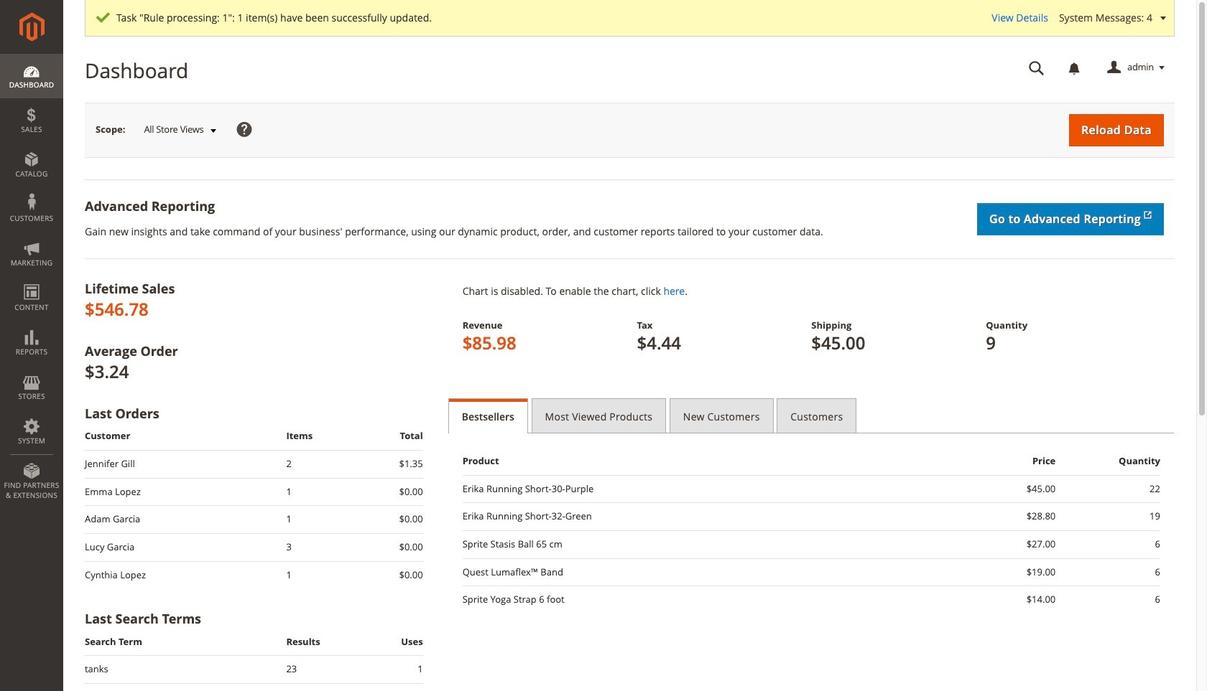 Task type: locate. For each thing, give the bounding box(es) containing it.
tab list
[[448, 399, 1175, 434]]

magento admin panel image
[[19, 12, 44, 42]]

None text field
[[1019, 55, 1055, 80]]

menu bar
[[0, 54, 63, 508]]



